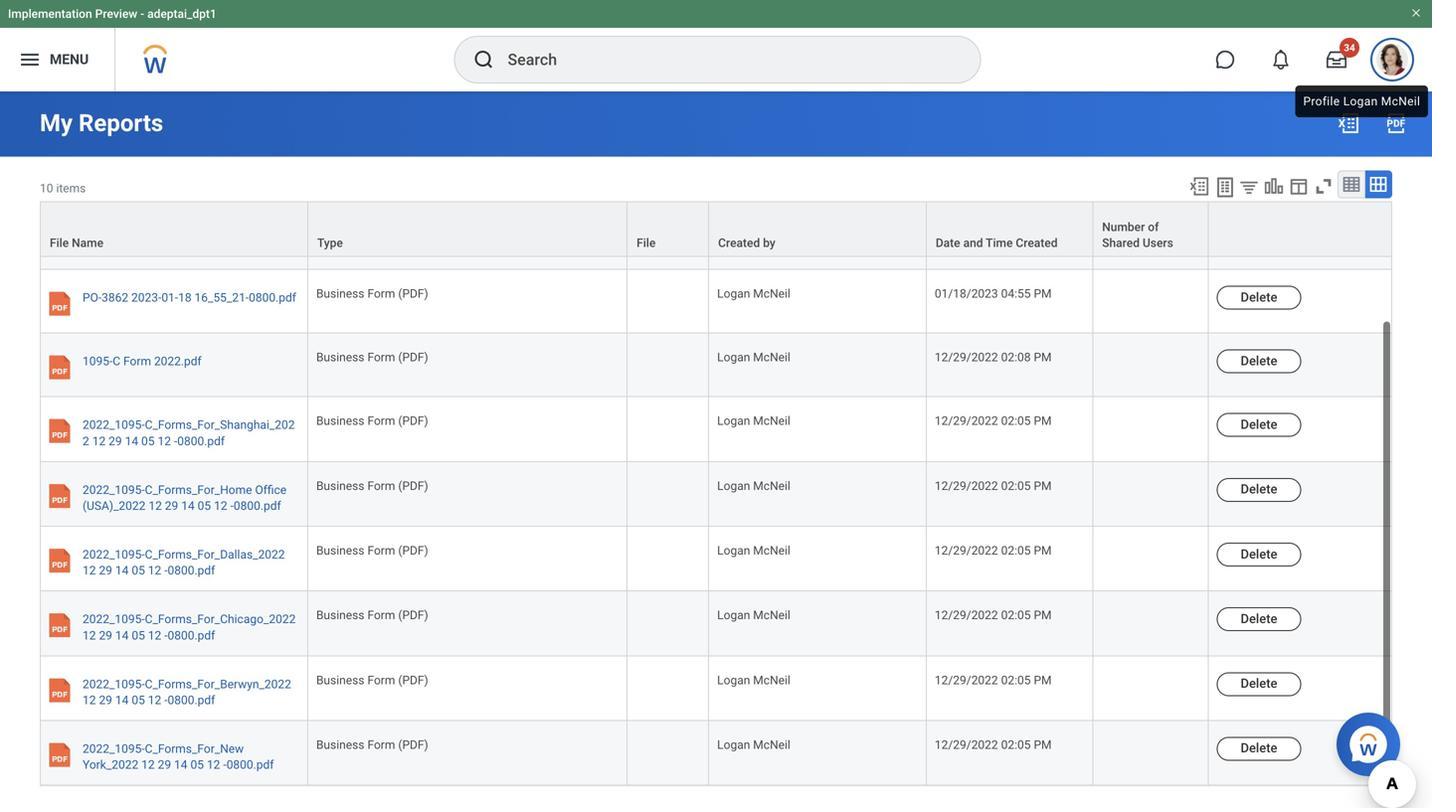 Task type: locate. For each thing, give the bounding box(es) containing it.
0800.pdf down office at the left bottom
[[234, 499, 281, 513]]

export to excel image left export to worksheets image
[[1189, 176, 1210, 197]]

14
[[125, 434, 138, 448], [181, 499, 195, 513], [115, 564, 129, 578], [115, 629, 129, 643], [115, 694, 129, 708], [174, 758, 188, 772]]

29 up 'york_2022'
[[99, 694, 112, 708]]

02:08
[[1001, 351, 1031, 365]]

12/29/2022
[[935, 351, 998, 365], [935, 414, 998, 428], [935, 479, 998, 493], [935, 544, 998, 558], [935, 609, 998, 623], [935, 674, 998, 688], [935, 738, 998, 752]]

delete for sixth delete "button" from the top of the my reports main content
[[1241, 612, 1278, 627]]

adeptai_dpt1
[[147, 7, 217, 21]]

12/29/2022 02:05 pm for 2022_1095-c_forms_for_new york_2022 12 29 14 05 12 -0800.pdf
[[935, 738, 1052, 752]]

2022_1095-c_forms_for_new york_2022 12 29 14 05 12 -0800.pdf
[[83, 742, 274, 772]]

05 for c_forms_for_berwyn_2022
[[132, 694, 145, 708]]

(usa)_2022
[[83, 499, 146, 513]]

delete for seventh delete "button" from the top
[[1241, 676, 1278, 691]]

1 12/29/2022 from the top
[[935, 351, 998, 365]]

form
[[367, 287, 395, 301], [367, 351, 395, 365], [123, 355, 151, 369], [367, 414, 395, 428], [367, 479, 395, 493], [367, 544, 395, 558], [367, 609, 395, 623], [367, 674, 395, 688], [367, 738, 395, 752]]

2 12/29/2022 from the top
[[935, 414, 998, 428]]

2022_1095- inside 2022_1095-c_forms_for_dallas_2022 12 29 14 05 12 -0800.pdf
[[83, 548, 145, 562]]

29
[[109, 434, 122, 448], [165, 499, 178, 513], [99, 564, 112, 578], [99, 629, 112, 643], [99, 694, 112, 708], [158, 758, 171, 772]]

05 inside the 2022_1095-c_forms_for_new york_2022 12 29 14 05 12 -0800.pdf
[[190, 758, 204, 772]]

29 inside the 2022_1095-c_forms_for_new york_2022 12 29 14 05 12 -0800.pdf
[[158, 758, 171, 772]]

3 business from the top
[[316, 414, 364, 428]]

4 pm from the top
[[1034, 479, 1052, 493]]

profile
[[1303, 94, 1340, 108]]

1 pm from the top
[[1034, 287, 1052, 301]]

2022_1095-c_forms_for_home
[[83, 483, 252, 497]]

3 delete row from the top
[[40, 398, 1392, 462]]

05 inside 2022_1095-c_forms_for_berwyn_2022 12 29 14 05 12 -0800.pdf
[[132, 694, 145, 708]]

mcneil for 2022_1095-c_forms_for_dallas_2022
[[753, 544, 790, 558]]

created left the by
[[718, 236, 760, 250]]

2 12/29/2022 02:05 pm from the top
[[935, 479, 1052, 493]]

- down "c_forms_for_chicago_2022"
[[164, 629, 168, 643]]

5 delete from the top
[[1241, 547, 1278, 562]]

date and time created
[[936, 236, 1058, 250]]

10 items
[[40, 182, 86, 195]]

2022_1095-c_forms_for_shanghai_202 2
[[83, 418, 295, 448]]

29 down c_forms_for_new
[[158, 758, 171, 772]]

5 delete button from the top
[[1217, 543, 1301, 567]]

3 business form (pdf) from the top
[[316, 414, 428, 428]]

05 down c_forms_for_home
[[198, 499, 211, 513]]

toolbar
[[1180, 171, 1392, 201]]

- down c_forms_for_new
[[223, 758, 226, 772]]

row
[[40, 201, 1392, 257]]

14 down c_forms_for_new
[[174, 758, 188, 772]]

29 up 2022_1095-c_forms_for_berwyn_2022 12 29 14 05 12 -0800.pdf
[[99, 629, 112, 643]]

business for sixth delete 'row'
[[316, 609, 364, 623]]

table image
[[1342, 175, 1362, 194]]

type
[[317, 236, 343, 250]]

8 business form (pdf) element from the top
[[316, 734, 428, 752]]

12/29/2022 for 2022_1095-c_forms_for_shanghai_202 2
[[935, 414, 998, 428]]

date and time created button
[[927, 202, 1092, 256]]

4 02:05 from the top
[[1001, 609, 1031, 623]]

8 delete from the top
[[1241, 741, 1278, 756]]

delete button
[[1217, 286, 1301, 310], [1217, 350, 1301, 374], [1217, 413, 1301, 437], [1217, 478, 1301, 502], [1217, 543, 1301, 567], [1217, 608, 1301, 632], [1217, 673, 1301, 697], [1217, 737, 1301, 761]]

2 delete from the top
[[1241, 353, 1278, 368]]

type button
[[308, 202, 627, 256]]

05 up the 2022_1095-c_forms_for_new york_2022 12 29 14 05 12 -0800.pdf on the bottom left
[[132, 694, 145, 708]]

2 file from the left
[[637, 236, 656, 250]]

-
[[140, 7, 144, 21], [174, 434, 177, 448], [230, 499, 234, 513], [164, 564, 168, 578], [164, 629, 168, 643], [164, 694, 168, 708], [223, 758, 226, 772]]

1 business form (pdf) element from the top
[[316, 283, 428, 301]]

4 business from the top
[[316, 479, 364, 493]]

2022_1095- inside the 2022_1095-c_forms_for_new york_2022 12 29 14 05 12 -0800.pdf
[[83, 742, 145, 756]]

7 (pdf) from the top
[[398, 674, 428, 688]]

delete
[[1241, 290, 1278, 305], [1241, 353, 1278, 368], [1241, 417, 1278, 432], [1241, 482, 1278, 497], [1241, 547, 1278, 562], [1241, 612, 1278, 627], [1241, 676, 1278, 691], [1241, 741, 1278, 756]]

1 2022_1095- from the top
[[83, 418, 145, 432]]

5 12/29/2022 from the top
[[935, 609, 998, 623]]

logan for 2022_1095-c_forms_for_new
[[717, 738, 750, 752]]

form for 5th delete 'row' from the top
[[367, 544, 395, 558]]

14 up 2022_1095-c_forms_for_berwyn_2022 12 29 14 05 12 -0800.pdf
[[115, 629, 129, 643]]

3.pdf
[[83, 242, 110, 256]]

and
[[963, 236, 983, 250]]

1 business form (pdf) from the top
[[316, 287, 428, 301]]

5 business from the top
[[316, 544, 364, 558]]

1 delete from the top
[[1241, 290, 1278, 305]]

- inside menu banner
[[140, 7, 144, 21]]

7 business form (pdf) from the top
[[316, 674, 428, 688]]

justify image
[[18, 48, 42, 72]]

01/18/2023
[[935, 287, 998, 301]]

(pdf)
[[398, 287, 428, 301], [398, 351, 428, 365], [398, 414, 428, 428], [398, 479, 428, 493], [398, 544, 428, 558], [398, 609, 428, 623], [398, 674, 428, 688], [398, 738, 428, 752]]

c_forms_for_dallas_2022
[[145, 548, 285, 562]]

05 inside 2022_1095-c_forms_for_dallas_2022 12 29 14 05 12 -0800.pdf
[[132, 564, 145, 578]]

29 inside 'office (usa)_2022 12 29 14 05 12 -0800.pdf'
[[165, 499, 178, 513]]

date
[[936, 236, 960, 250]]

05 down (usa)_2022 at the left of the page
[[132, 564, 145, 578]]

export to excel image
[[1337, 111, 1361, 135], [1189, 176, 1210, 197]]

0 vertical spatial export to excel image
[[1337, 111, 1361, 135]]

29 inside 2022_1095-c_forms_for_dallas_2022 12 29 14 05 12 -0800.pdf
[[99, 564, 112, 578]]

1 (pdf) from the top
[[398, 287, 428, 301]]

search image
[[472, 48, 496, 72]]

4 12/29/2022 from the top
[[935, 544, 998, 558]]

7 delete from the top
[[1241, 676, 1278, 691]]

mcneil for 2022_1095-c_forms_for_home
[[753, 479, 790, 493]]

3 business form (pdf) element from the top
[[316, 410, 428, 428]]

14 down (usa)_2022 at the left of the page
[[115, 564, 129, 578]]

1 horizontal spatial created
[[1016, 236, 1058, 250]]

1 vertical spatial export to excel image
[[1189, 176, 1210, 197]]

34
[[1344, 42, 1355, 54]]

5 business form (pdf) element from the top
[[316, 540, 428, 558]]

18
[[178, 291, 192, 305]]

3 12/29/2022 from the top
[[935, 479, 998, 493]]

14 up 'york_2022'
[[115, 694, 129, 708]]

29 inside 2022_1095-c_forms_for_chicago_2022 12 29 14 05 12 -0800.pdf
[[99, 629, 112, 643]]

logan for 2022_1095-c_forms_for_home
[[717, 479, 750, 493]]

cell
[[308, 189, 628, 270], [628, 189, 709, 270], [709, 189, 927, 270], [927, 189, 1093, 270], [1093, 189, 1209, 270], [1209, 189, 1392, 270], [628, 270, 709, 334], [1093, 270, 1209, 334], [628, 334, 709, 398], [1093, 334, 1209, 398], [628, 398, 709, 462], [1093, 398, 1209, 462], [628, 462, 709, 527], [1093, 462, 1209, 527], [628, 527, 709, 592], [1093, 527, 1209, 592], [628, 592, 709, 657], [1093, 592, 1209, 657], [628, 657, 709, 722], [1093, 657, 1209, 722], [628, 722, 709, 786], [1093, 722, 1209, 786]]

29 down (usa)_2022 at the left of the page
[[99, 564, 112, 578]]

16_55_21-
[[194, 291, 249, 305]]

0800.pdf right '18' on the left top of the page
[[249, 291, 296, 305]]

5 12/29/2022 02:05 pm from the top
[[935, 674, 1052, 688]]

- down c_forms_for_home
[[230, 499, 234, 513]]

logan for 2022_1095-c_forms_for_chicago_2022
[[717, 609, 750, 623]]

1 horizontal spatial export to excel image
[[1337, 111, 1361, 135]]

29 for c_forms_for_berwyn_2022
[[99, 694, 112, 708]]

7 business from the top
[[316, 674, 364, 688]]

6 12/29/2022 02:05 pm from the top
[[935, 738, 1052, 752]]

2 business form (pdf) element from the top
[[316, 347, 428, 365]]

update_profile__talent_review_gms__l ogan_mcneil__talent_card__10_30_202 3.pdf row
[[40, 189, 1392, 270]]

6 pm from the top
[[1034, 609, 1052, 623]]

14 for c_forms_for_chicago_2022
[[115, 629, 129, 643]]

form for 3rd delete 'row'
[[367, 414, 395, 428]]

0800.pdf down "c_forms_for_chicago_2022"
[[168, 629, 215, 643]]

7 12/29/2022 from the top
[[935, 738, 998, 752]]

3 logan mcneil from the top
[[717, 414, 790, 428]]

york_2022
[[83, 758, 138, 772]]

file for file
[[637, 236, 656, 250]]

1 horizontal spatial file
[[637, 236, 656, 250]]

1095-c form 2022.pdf
[[83, 355, 202, 369]]

3 delete from the top
[[1241, 417, 1278, 432]]

14 for (usa)_2022
[[181, 499, 195, 513]]

6 business form (pdf) element from the top
[[316, 605, 428, 623]]

0800.pdf down c_forms_for_new
[[226, 758, 274, 772]]

expand table image
[[1369, 175, 1388, 194]]

2 pm from the top
[[1034, 351, 1052, 365]]

3 02:05 from the top
[[1001, 544, 1031, 558]]

implementation preview -   adeptai_dpt1
[[8, 7, 217, 21]]

- right preview
[[140, 7, 144, 21]]

0800.pdf down c_forms_for_dallas_2022 in the left bottom of the page
[[168, 564, 215, 578]]

pm for 2022_1095-c_forms_for_berwyn_2022
[[1034, 674, 1052, 688]]

form for seventh delete 'row'
[[367, 674, 395, 688]]

12/29/2022 for 2022_1095-c_forms_for_dallas_2022
[[935, 544, 998, 558]]

5 pm from the top
[[1034, 544, 1052, 558]]

po-
[[83, 291, 102, 305]]

0800.pdf down c_forms_for_berwyn_2022
[[168, 694, 215, 708]]

c_forms_for_shanghai_202
[[145, 418, 295, 432]]

02:05
[[1001, 414, 1031, 428], [1001, 479, 1031, 493], [1001, 544, 1031, 558], [1001, 609, 1031, 623], [1001, 674, 1031, 688], [1001, 738, 1031, 752]]

business
[[316, 287, 364, 301], [316, 351, 364, 365], [316, 414, 364, 428], [316, 479, 364, 493], [316, 544, 364, 558], [316, 609, 364, 623], [316, 674, 364, 688], [316, 738, 364, 752]]

01-
[[161, 291, 178, 305]]

29 down 2022_1095-c_forms_for_home
[[165, 499, 178, 513]]

8 pm from the top
[[1034, 738, 1052, 752]]

6 (pdf) from the top
[[398, 609, 428, 623]]

2022_1095- inside 2022_1095-c_forms_for_berwyn_2022 12 29 14 05 12 -0800.pdf
[[83, 678, 145, 692]]

file for file name
[[50, 236, 69, 250]]

business for seventh delete 'row' from the bottom of the my reports main content
[[316, 351, 364, 365]]

delete row
[[40, 270, 1392, 334], [40, 334, 1392, 398], [40, 398, 1392, 462], [40, 462, 1392, 527], [40, 527, 1392, 592], [40, 592, 1392, 657], [40, 657, 1392, 722], [40, 722, 1392, 786]]

8 logan mcneil from the top
[[717, 738, 790, 752]]

6 2022_1095- from the top
[[83, 742, 145, 756]]

- down c_forms_for_berwyn_2022
[[164, 694, 168, 708]]

created right the time
[[1016, 236, 1058, 250]]

3 pm from the top
[[1034, 414, 1052, 428]]

3 2022_1095- from the top
[[83, 548, 145, 562]]

4 12/29/2022 02:05 pm from the top
[[935, 609, 1052, 623]]

pm for 2022_1095-c_forms_for_dallas_2022
[[1034, 544, 1052, 558]]

1 12/29/2022 02:05 pm from the top
[[935, 414, 1052, 428]]

14 right '2'
[[125, 434, 138, 448]]

02:05 for 2022_1095-c_forms_for_chicago_2022 12 29 14 05 12 -0800.pdf
[[1001, 609, 1031, 623]]

05
[[141, 434, 155, 448], [198, 499, 211, 513], [132, 564, 145, 578], [132, 629, 145, 643], [132, 694, 145, 708], [190, 758, 204, 772]]

5 02:05 from the top
[[1001, 674, 1031, 688]]

6 business from the top
[[316, 609, 364, 623]]

Search Workday  search field
[[508, 38, 939, 82]]

2022_1095- for c_forms_for_chicago_2022
[[83, 613, 145, 627]]

delete for 4th delete "button" from the bottom of the my reports main content
[[1241, 547, 1278, 562]]

menu banner
[[0, 0, 1432, 92]]

14 inside 2022_1095-c_forms_for_chicago_2022 12 29 14 05 12 -0800.pdf
[[115, 629, 129, 643]]

6 logan mcneil from the top
[[717, 609, 790, 623]]

2022_1095- inside 2022_1095-c_forms_for_shanghai_202 2
[[83, 418, 145, 432]]

12/29/2022 02:05 pm for 2022_1095-c_forms_for_chicago_2022 12 29 14 05 12 -0800.pdf
[[935, 609, 1052, 623]]

14 inside 'office (usa)_2022 12 29 14 05 12 -0800.pdf'
[[181, 499, 195, 513]]

business form (pdf) element for 1st delete 'row' from the bottom of the my reports main content
[[316, 734, 428, 752]]

export to excel image down profile logan mcneil
[[1337, 111, 1361, 135]]

29 inside 2022_1095-c_forms_for_berwyn_2022 12 29 14 05 12 -0800.pdf
[[99, 694, 112, 708]]

- inside 'office (usa)_2022 12 29 14 05 12 -0800.pdf'
[[230, 499, 234, 513]]

02:05 for 2022_1095-c_forms_for_dallas_2022 12 29 14 05 12 -0800.pdf
[[1001, 544, 1031, 558]]

export to excel image for items
[[1189, 176, 1210, 197]]

2
[[83, 434, 89, 448]]

file
[[50, 236, 69, 250], [637, 236, 656, 250]]

mcneil inside tooltip
[[1381, 94, 1420, 108]]

0800.pdf
[[249, 291, 296, 305], [177, 434, 225, 448], [234, 499, 281, 513], [168, 564, 215, 578], [168, 629, 215, 643], [168, 694, 215, 708], [226, 758, 274, 772]]

- down c_forms_for_dallas_2022 in the left bottom of the page
[[164, 564, 168, 578]]

6 delete from the top
[[1241, 612, 1278, 627]]

2 business from the top
[[316, 351, 364, 365]]

logan mcneil
[[717, 287, 790, 301], [717, 351, 790, 365], [717, 414, 790, 428], [717, 479, 790, 493], [717, 544, 790, 558], [717, 609, 790, 623], [717, 674, 790, 688], [717, 738, 790, 752]]

file name button
[[41, 202, 307, 256]]

3 (pdf) from the top
[[398, 414, 428, 428]]

time
[[986, 236, 1013, 250]]

logan mcneil for 2022_1095-c_forms_for_shanghai_202 2
[[717, 414, 790, 428]]

logan
[[1343, 94, 1378, 108], [717, 287, 750, 301], [717, 351, 750, 365], [717, 414, 750, 428], [717, 479, 750, 493], [717, 544, 750, 558], [717, 609, 750, 623], [717, 674, 750, 688], [717, 738, 750, 752]]

business form (pdf) element for 5th delete 'row' from the top
[[316, 540, 428, 558]]

05 for c_forms_for_dallas_2022
[[132, 564, 145, 578]]

4 delete button from the top
[[1217, 478, 1301, 502]]

created
[[718, 236, 760, 250], [1016, 236, 1058, 250]]

7 delete button from the top
[[1217, 673, 1301, 697]]

4 delete from the top
[[1241, 482, 1278, 497]]

05 up 2022_1095-c_forms_for_berwyn_2022 12 29 14 05 12 -0800.pdf
[[132, 629, 145, 643]]

7 business form (pdf) element from the top
[[316, 670, 428, 688]]

2022_1095- inside 2022_1095-c_forms_for_chicago_2022 12 29 14 05 12 -0800.pdf
[[83, 613, 145, 627]]

8 business from the top
[[316, 738, 364, 752]]

logan for 2022_1095-c_forms_for_shanghai_202 2
[[717, 414, 750, 428]]

4 logan mcneil from the top
[[717, 479, 790, 493]]

6 02:05 from the top
[[1001, 738, 1031, 752]]

inbox large image
[[1327, 50, 1347, 70]]

number
[[1102, 220, 1145, 234]]

12/29/2022 02:05 pm
[[935, 414, 1052, 428], [935, 479, 1052, 493], [935, 544, 1052, 558], [935, 609, 1052, 623], [935, 674, 1052, 688], [935, 738, 1052, 752]]

toolbar inside my reports main content
[[1180, 171, 1392, 201]]

3862
[[102, 291, 128, 305]]

1 file from the left
[[50, 236, 69, 250]]

2 created from the left
[[1016, 236, 1058, 250]]

5 logan mcneil from the top
[[717, 544, 790, 558]]

0 horizontal spatial file
[[50, 236, 69, 250]]

1 created from the left
[[718, 236, 760, 250]]

14 for c_forms_for_dallas_2022
[[115, 564, 129, 578]]

mcneil for 2022_1095-c_forms_for_chicago_2022
[[753, 609, 790, 623]]

form for sixth delete 'row'
[[367, 609, 395, 623]]

0800.pdf inside the 2022_1095-c_forms_for_new york_2022 12 29 14 05 12 -0800.pdf
[[226, 758, 274, 772]]

mcneil
[[1381, 94, 1420, 108], [753, 287, 790, 301], [753, 351, 790, 365], [753, 414, 790, 428], [753, 479, 790, 493], [753, 544, 790, 558], [753, 609, 790, 623], [753, 674, 790, 688], [753, 738, 790, 752]]

05 inside 2022_1095-c_forms_for_chicago_2022 12 29 14 05 12 -0800.pdf
[[132, 629, 145, 643]]

4 2022_1095- from the top
[[83, 613, 145, 627]]

0 horizontal spatial created
[[718, 236, 760, 250]]

14 down c_forms_for_home
[[181, 499, 195, 513]]

update_profile__talent_review_gms__l
[[83, 210, 294, 224]]

pm for 2022_1095-c_forms_for_new
[[1034, 738, 1052, 752]]

5 (pdf) from the top
[[398, 544, 428, 558]]

logan mcneil for 2022_1095-c_forms_for_dallas_2022
[[717, 544, 790, 558]]

02:05 for 2022_1095-c_forms_for_berwyn_2022 12 29 14 05 12 -0800.pdf
[[1001, 674, 1031, 688]]

3 12/29/2022 02:05 pm from the top
[[935, 544, 1052, 558]]

2022_1095-
[[83, 418, 145, 432], [83, 483, 145, 497], [83, 548, 145, 562], [83, 613, 145, 627], [83, 678, 145, 692], [83, 742, 145, 756]]

1 business from the top
[[316, 287, 364, 301]]

05 for c_forms_for_chicago_2022
[[132, 629, 145, 643]]

0 horizontal spatial export to excel image
[[1189, 176, 1210, 197]]

05 down c_forms_for_new
[[190, 758, 204, 772]]

update_profile__talent_review_gms__l ogan_mcneil__talent_card__10_30_202 3.pdf
[[83, 210, 294, 256]]

business form (pdf)
[[316, 287, 428, 301], [316, 351, 428, 365], [316, 414, 428, 428], [316, 479, 428, 493], [316, 544, 428, 558], [316, 609, 428, 623], [316, 674, 428, 688], [316, 738, 428, 752]]

c_forms_for_new
[[145, 742, 244, 756]]

29 for c_forms_for_chicago_2022
[[99, 629, 112, 643]]

12/29/2022 for 2022_1095-c_forms_for_chicago_2022
[[935, 609, 998, 623]]

12/29/2022 02:05 pm for 2022_1095-c_forms_for_berwyn_2022 12 29 14 05 12 -0800.pdf
[[935, 674, 1052, 688]]

7 pm from the top
[[1034, 674, 1052, 688]]

6 delete row from the top
[[40, 592, 1392, 657]]

14 inside 2022_1095-c_forms_for_berwyn_2022 12 29 14 05 12 -0800.pdf
[[115, 694, 129, 708]]

ogan_mcneil__talent_card__10_30_202
[[83, 226, 294, 240]]

business for 5th delete 'row' from the top
[[316, 544, 364, 558]]

5 2022_1095- from the top
[[83, 678, 145, 692]]

2022_1095- for c_forms_for_shanghai_202
[[83, 418, 145, 432]]

0800.pdf inside 'link'
[[249, 291, 296, 305]]

2022_1095-c_forms_for_dallas_2022 12 29 14 05 12 -0800.pdf
[[83, 548, 285, 578]]

5 business form (pdf) from the top
[[316, 544, 428, 558]]

my
[[40, 109, 73, 137]]

0800.pdf inside 2022_1095-c_forms_for_chicago_2022 12 29 14 05 12 -0800.pdf
[[168, 629, 215, 643]]

business form (pdf) element
[[316, 283, 428, 301], [316, 347, 428, 365], [316, 410, 428, 428], [316, 475, 428, 493], [316, 540, 428, 558], [316, 605, 428, 623], [316, 670, 428, 688], [316, 734, 428, 752]]

reports
[[79, 109, 163, 137]]

1 delete row from the top
[[40, 270, 1392, 334]]

6 12/29/2022 from the top
[[935, 674, 998, 688]]

1 02:05 from the top
[[1001, 414, 1031, 428]]

my reports main content
[[0, 53, 1432, 809]]

14 inside 2022_1095-c_forms_for_dallas_2022 12 29 14 05 12 -0800.pdf
[[115, 564, 129, 578]]

pm
[[1034, 287, 1052, 301], [1034, 351, 1052, 365], [1034, 414, 1052, 428], [1034, 479, 1052, 493], [1034, 544, 1052, 558], [1034, 609, 1052, 623], [1034, 674, 1052, 688], [1034, 738, 1052, 752]]

business for 3rd delete 'row'
[[316, 414, 364, 428]]

2 2022_1095- from the top
[[83, 483, 145, 497]]

12
[[92, 434, 106, 448], [158, 434, 171, 448], [149, 499, 162, 513], [214, 499, 227, 513], [83, 564, 96, 578], [148, 564, 161, 578], [83, 629, 96, 643], [148, 629, 161, 643], [83, 694, 96, 708], [148, 694, 161, 708], [141, 758, 155, 772], [207, 758, 220, 772]]

logan for 2022_1095-c_forms_for_berwyn_2022
[[717, 674, 750, 688]]

05 inside 'office (usa)_2022 12 29 14 05 12 -0800.pdf'
[[198, 499, 211, 513]]

2022_1095- for c_forms_for_berwyn_2022
[[83, 678, 145, 692]]



Task type: describe. For each thing, give the bounding box(es) containing it.
- inside the 2022_1095-c_forms_for_new york_2022 12 29 14 05 12 -0800.pdf
[[223, 758, 226, 772]]

of
[[1148, 220, 1159, 234]]

form for eighth delete 'row' from the bottom of the my reports main content
[[367, 287, 395, 301]]

05 up 2022_1095-c_forms_for_home
[[141, 434, 155, 448]]

file button
[[628, 202, 708, 256]]

1095-c form 2022.pdf link
[[83, 350, 202, 385]]

04:55
[[1001, 287, 1031, 301]]

logan mcneil for 2022_1095-c_forms_for_berwyn_2022
[[717, 674, 790, 688]]

3 delete button from the top
[[1217, 413, 1301, 437]]

close environment banner image
[[1410, 7, 1422, 19]]

implementation
[[8, 7, 92, 21]]

29 right '2'
[[109, 434, 122, 448]]

- inside 2022_1095-c_forms_for_dallas_2022 12 29 14 05 12 -0800.pdf
[[164, 564, 168, 578]]

created inside date and time created popup button
[[1016, 236, 1058, 250]]

users
[[1143, 236, 1173, 250]]

2 02:05 from the top
[[1001, 479, 1031, 493]]

mcneil for 2022_1095-c_forms_for_berwyn_2022
[[753, 674, 790, 688]]

2 business form (pdf) from the top
[[316, 351, 428, 365]]

delete for 3rd delete "button"
[[1241, 417, 1278, 432]]

14 inside the 2022_1095-c_forms_for_new york_2022 12 29 14 05 12 -0800.pdf
[[174, 758, 188, 772]]

my reports
[[40, 109, 163, 137]]

2022_1095-c_forms_for_berwyn_2022 12 29 14 05 12 -0800.pdf
[[83, 678, 291, 708]]

my reports - expand/collapse chart image
[[1263, 176, 1285, 197]]

form for seventh delete 'row' from the bottom of the my reports main content
[[367, 351, 395, 365]]

29 for c_forms_for_dallas_2022
[[99, 564, 112, 578]]

view printable version (pdf) image
[[1384, 111, 1408, 135]]

number of shared users button
[[1093, 202, 1208, 256]]

po-3862 2023-01-18 16_55_21-0800.pdf
[[83, 291, 296, 305]]

profile logan mcneil
[[1303, 94, 1420, 108]]

34 button
[[1315, 38, 1360, 82]]

logan for 2022_1095-c_forms_for_dallas_2022
[[717, 544, 750, 558]]

2 (pdf) from the top
[[398, 351, 428, 365]]

created by button
[[709, 202, 926, 256]]

export to worksheets image
[[1213, 176, 1237, 199]]

c_forms_for_chicago_2022
[[145, 613, 296, 627]]

created by
[[718, 236, 776, 250]]

row containing number of shared users
[[40, 201, 1392, 257]]

delete for eighth delete "button" from the top
[[1241, 741, 1278, 756]]

update_profile__talent_review_gms__l ogan_mcneil__talent_card__10_30_202 3.pdf link
[[83, 205, 299, 257]]

name
[[72, 236, 103, 250]]

0800.pdf inside 2022_1095-c_forms_for_dallas_2022 12 29 14 05 12 -0800.pdf
[[168, 564, 215, 578]]

01/18/2023 04:55 pm
[[935, 287, 1052, 301]]

4 business form (pdf) from the top
[[316, 479, 428, 493]]

items
[[56, 182, 86, 195]]

- inside 2022_1095-c_forms_for_chicago_2022 12 29 14 05 12 -0800.pdf
[[164, 629, 168, 643]]

office
[[255, 483, 287, 497]]

- down c_forms_for_shanghai_202 at the bottom
[[174, 434, 177, 448]]

8 delete button from the top
[[1217, 737, 1301, 761]]

12/29/2022 02:05 pm for 2022_1095-c_forms_for_dallas_2022 12 29 14 05 12 -0800.pdf
[[935, 544, 1052, 558]]

menu
[[50, 51, 89, 68]]

pm for 2022_1095-c_forms_for_shanghai_202 2
[[1034, 414, 1052, 428]]

c_forms_for_berwyn_2022
[[145, 678, 291, 692]]

file name
[[50, 236, 103, 250]]

1 logan mcneil from the top
[[717, 287, 790, 301]]

0800.pdf down c_forms_for_shanghai_202 at the bottom
[[177, 434, 225, 448]]

8 business form (pdf) from the top
[[316, 738, 428, 752]]

8 (pdf) from the top
[[398, 738, 428, 752]]

2 delete row from the top
[[40, 334, 1392, 398]]

business for seventh delete 'row'
[[316, 674, 364, 688]]

fullscreen image
[[1313, 176, 1335, 197]]

business form (pdf) element for seventh delete 'row' from the bottom of the my reports main content
[[316, 347, 428, 365]]

7 delete row from the top
[[40, 657, 1392, 722]]

2022_1095-c_forms_for_chicago_2022 12 29 14 05 12 -0800.pdf
[[83, 613, 296, 643]]

2 logan mcneil from the top
[[717, 351, 790, 365]]

c_forms_for_home
[[145, 483, 252, 497]]

12 29 14 05 12 -0800.pdf
[[89, 434, 225, 448]]

0800.pdf inside 2022_1095-c_forms_for_berwyn_2022 12 29 14 05 12 -0800.pdf
[[168, 694, 215, 708]]

mcneil for 2022_1095-c_forms_for_shanghai_202 2
[[753, 414, 790, 428]]

logan mcneil for 2022_1095-c_forms_for_chicago_2022
[[717, 609, 790, 623]]

logan inside profile logan mcneil tooltip
[[1343, 94, 1378, 108]]

0800.pdf inside 'office (usa)_2022 12 29 14 05 12 -0800.pdf'
[[234, 499, 281, 513]]

notifications large image
[[1271, 50, 1291, 70]]

po-3862 2023-01-18 16_55_21-0800.pdf link
[[83, 286, 296, 321]]

shared
[[1102, 236, 1140, 250]]

02:05 for 2022_1095-c_forms_for_new york_2022 12 29 14 05 12 -0800.pdf
[[1001, 738, 1031, 752]]

select to filter grid data image
[[1238, 177, 1260, 197]]

form for 1st delete 'row' from the bottom of the my reports main content
[[367, 738, 395, 752]]

delete for fourth delete "button" from the top
[[1241, 482, 1278, 497]]

profile logan mcneil image
[[1376, 44, 1408, 80]]

6 delete button from the top
[[1217, 608, 1301, 632]]

business form (pdf) element for 3rd delete 'row'
[[316, 410, 428, 428]]

6 business form (pdf) from the top
[[316, 609, 428, 623]]

5 delete row from the top
[[40, 527, 1392, 592]]

2 delete button from the top
[[1217, 350, 1301, 374]]

14 for c_forms_for_berwyn_2022
[[115, 694, 129, 708]]

1095-
[[83, 355, 113, 369]]

12/29/2022 for 2022_1095-c_forms_for_home
[[935, 479, 998, 493]]

profile logan mcneil tooltip
[[1291, 82, 1432, 121]]

2022_1095- for c_forms_for_dallas_2022
[[83, 548, 145, 562]]

- inside 2022_1095-c_forms_for_berwyn_2022 12 29 14 05 12 -0800.pdf
[[164, 694, 168, 708]]

8 delete row from the top
[[40, 722, 1392, 786]]

c
[[113, 355, 120, 369]]

by
[[763, 236, 776, 250]]

logan mcneil for 2022_1095-c_forms_for_new
[[717, 738, 790, 752]]

click to view/edit grid preferences image
[[1288, 176, 1310, 197]]

2022_1095- for c_forms_for_new
[[83, 742, 145, 756]]

logan mcneil for 2022_1095-c_forms_for_home
[[717, 479, 790, 493]]

pm for 2022_1095-c_forms_for_chicago_2022
[[1034, 609, 1052, 623]]

export to excel image for reports
[[1337, 111, 1361, 135]]

4 delete row from the top
[[40, 462, 1392, 527]]

business for 1st delete 'row' from the bottom of the my reports main content
[[316, 738, 364, 752]]

number of shared users
[[1102, 220, 1173, 250]]

mcneil for 2022_1095-c_forms_for_new
[[753, 738, 790, 752]]

2022.pdf
[[154, 355, 202, 369]]

business form (pdf) element for sixth delete 'row'
[[316, 605, 428, 623]]

business for eighth delete 'row' from the bottom of the my reports main content
[[316, 287, 364, 301]]

preview
[[95, 7, 137, 21]]

05 for (usa)_2022
[[198, 499, 211, 513]]

2023-
[[131, 291, 161, 305]]

12/29/2022 for 2022_1095-c_forms_for_new
[[935, 738, 998, 752]]

2022_1095- for c_forms_for_home
[[83, 483, 145, 497]]

delete for first delete "button"
[[1241, 290, 1278, 305]]

business form (pdf) element for seventh delete 'row'
[[316, 670, 428, 688]]

created inside created by popup button
[[718, 236, 760, 250]]

12/29/2022 for 2022_1095-c_forms_for_berwyn_2022
[[935, 674, 998, 688]]

12/29/2022 02:08 pm
[[935, 351, 1052, 365]]

office (usa)_2022 12 29 14 05 12 -0800.pdf
[[83, 483, 287, 513]]

1 delete button from the top
[[1217, 286, 1301, 310]]

10
[[40, 182, 53, 195]]

29 for (usa)_2022
[[165, 499, 178, 513]]

4 business form (pdf) element from the top
[[316, 475, 428, 493]]

pm for 2022_1095-c_forms_for_home
[[1034, 479, 1052, 493]]

business form (pdf) element for eighth delete 'row' from the bottom of the my reports main content
[[316, 283, 428, 301]]

4 (pdf) from the top
[[398, 479, 428, 493]]

delete for 7th delete "button" from the bottom of the my reports main content
[[1241, 353, 1278, 368]]

menu button
[[0, 28, 115, 92]]



Task type: vqa. For each thing, say whether or not it's contained in the screenshot.
left to
no



